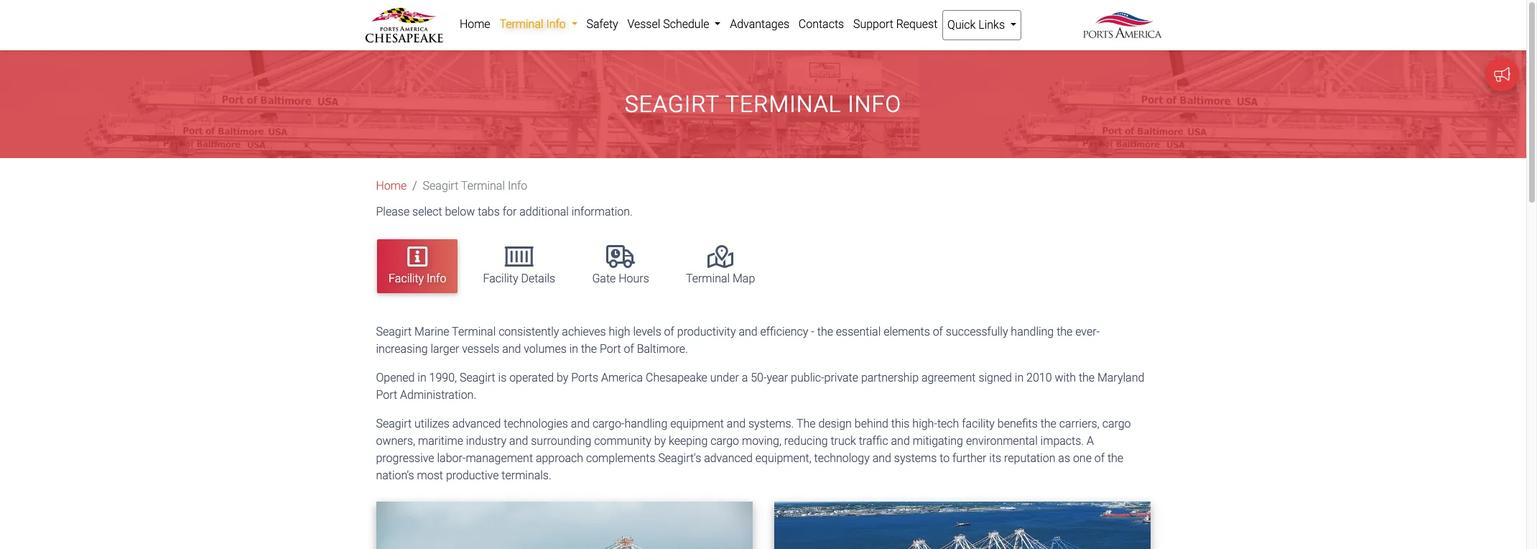Task type: vqa. For each thing, say whether or not it's contained in the screenshot.
Achieving at left
no



Task type: describe. For each thing, give the bounding box(es) containing it.
impacts.
[[1041, 434, 1084, 447]]

seagirt inside opened in 1990, seagirt is operated by ports america chesapeake under a 50-year public-private partnership agreement signed in 2010 with the maryland port administration.
[[460, 371, 496, 384]]

info inside tab list
[[427, 272, 447, 285]]

1 vertical spatial home link
[[376, 179, 407, 193]]

achieves
[[562, 325, 606, 338]]

one
[[1074, 451, 1092, 465]]

support
[[854, 17, 894, 31]]

2 horizontal spatial in
[[1015, 371, 1024, 384]]

larger
[[431, 342, 459, 355]]

equipment,
[[756, 451, 812, 465]]

gate hours
[[592, 272, 649, 285]]

select
[[413, 205, 442, 219]]

a
[[1087, 434, 1094, 447]]

schedule
[[663, 17, 710, 31]]

contacts
[[799, 17, 844, 31]]

seagirt marine terminal consistently achieves high levels of productivity and efficiency - the essential elements of successfully handling the ever- increasing larger vessels and volumes in the port of baltimore.
[[376, 325, 1100, 355]]

quick links link
[[943, 10, 1022, 40]]

systems
[[895, 451, 937, 465]]

reducing
[[785, 434, 828, 447]]

of up the baltimore.
[[664, 325, 675, 338]]

benefits
[[998, 416, 1038, 430]]

safety
[[587, 17, 618, 31]]

quick links
[[948, 18, 1008, 32]]

approach
[[536, 451, 584, 465]]

efficiency
[[761, 325, 809, 338]]

under
[[711, 371, 739, 384]]

terminal info link
[[495, 10, 582, 39]]

terminal inside 'seagirt marine terminal consistently achieves high levels of productivity and efficiency - the essential elements of successfully handling the ever- increasing larger vessels and volumes in the port of baltimore.'
[[452, 325, 496, 338]]

details
[[521, 272, 556, 285]]

please
[[376, 205, 410, 219]]

by inside seagirt utilizes advanced technologies and cargo-handling equipment and systems. the design behind this high-tech facility benefits the carriers, cargo owners, maritime industry and surrounding community by keeping cargo moving, reducing truck traffic and mitigating environmental impacts.  a progressive labor-management approach complements seagirt's advanced equipment, technology and systems to further its reputation as one of the nation's most productive terminals.
[[654, 434, 666, 447]]

surrounding
[[531, 434, 592, 447]]

owners,
[[376, 434, 415, 447]]

keeping
[[669, 434, 708, 447]]

0 vertical spatial seagirt terminal info
[[625, 91, 902, 118]]

progressive
[[376, 451, 434, 465]]

and up surrounding
[[571, 416, 590, 430]]

partnership
[[862, 371, 919, 384]]

terminals.
[[502, 468, 552, 482]]

environmental
[[966, 434, 1038, 447]]

utilizes
[[415, 416, 450, 430]]

support request
[[854, 17, 938, 31]]

of inside seagirt utilizes advanced technologies and cargo-handling equipment and systems. the design behind this high-tech facility benefits the carriers, cargo owners, maritime industry and surrounding community by keeping cargo moving, reducing truck traffic and mitigating environmental impacts.  a progressive labor-management approach complements seagirt's advanced equipment, technology and systems to further its reputation as one of the nation's most productive terminals.
[[1095, 451, 1105, 465]]

facility
[[962, 416, 995, 430]]

facility info
[[389, 272, 447, 285]]

labor-
[[437, 451, 466, 465]]

technologies
[[504, 416, 568, 430]]

and left efficiency
[[739, 325, 758, 338]]

to
[[940, 451, 950, 465]]

the left 'ever-'
[[1057, 325, 1073, 338]]

the down achieves
[[581, 342, 597, 355]]

1990,
[[429, 371, 457, 384]]

terminal map
[[686, 272, 755, 285]]

50-
[[751, 371, 767, 384]]

0 vertical spatial home link
[[455, 10, 495, 39]]

facility for facility details
[[483, 272, 519, 285]]

public-
[[791, 371, 825, 384]]

productivity
[[677, 325, 736, 338]]

community
[[595, 434, 652, 447]]

carriers,
[[1060, 416, 1100, 430]]

further
[[953, 451, 987, 465]]

links
[[979, 18, 1005, 32]]

agreement
[[922, 371, 976, 384]]

-
[[812, 325, 815, 338]]

0 horizontal spatial advanced
[[452, 416, 501, 430]]

mitigating
[[913, 434, 964, 447]]

2 seagirt terminal image from the left
[[774, 501, 1151, 549]]

marine
[[415, 325, 450, 338]]

with
[[1055, 371, 1076, 384]]

levels
[[633, 325, 662, 338]]

handling inside seagirt utilizes advanced technologies and cargo-handling equipment and systems. the design behind this high-tech facility benefits the carriers, cargo owners, maritime industry and surrounding community by keeping cargo moving, reducing truck traffic and mitigating environmental impacts.  a progressive labor-management approach complements seagirt's advanced equipment, technology and systems to further its reputation as one of the nation's most productive terminals.
[[625, 416, 668, 430]]

high-
[[913, 416, 938, 430]]

elements
[[884, 325, 930, 338]]

1 vertical spatial advanced
[[704, 451, 753, 465]]

1 vertical spatial cargo
[[711, 434, 740, 447]]

high
[[609, 325, 631, 338]]

below
[[445, 205, 475, 219]]

behind
[[855, 416, 889, 430]]

facility for facility info
[[389, 272, 424, 285]]

information.
[[572, 205, 633, 219]]

of down high
[[624, 342, 634, 355]]

request
[[897, 17, 938, 31]]

1 horizontal spatial cargo
[[1103, 416, 1131, 430]]

private
[[825, 371, 859, 384]]

industry
[[466, 434, 507, 447]]

and down consistently
[[502, 342, 521, 355]]

safety link
[[582, 10, 623, 39]]



Task type: locate. For each thing, give the bounding box(es) containing it.
complements
[[586, 451, 656, 465]]

additional
[[520, 205, 569, 219]]

0 horizontal spatial port
[[376, 388, 397, 401]]

seagirt terminal image
[[376, 501, 753, 549], [774, 501, 1151, 549]]

facility info link
[[377, 239, 458, 293]]

0 horizontal spatial facility
[[389, 272, 424, 285]]

vessels
[[462, 342, 500, 355]]

seagirt
[[625, 91, 720, 118], [423, 179, 459, 193], [376, 325, 412, 338], [460, 371, 496, 384], [376, 416, 412, 430]]

0 vertical spatial cargo
[[1103, 416, 1131, 430]]

port down high
[[600, 342, 621, 355]]

1 horizontal spatial facility
[[483, 272, 519, 285]]

productive
[[446, 468, 499, 482]]

year
[[767, 371, 788, 384]]

0 horizontal spatial seagirt terminal image
[[376, 501, 753, 549]]

cargo-
[[593, 416, 625, 430]]

tabs
[[478, 205, 500, 219]]

facility details
[[483, 272, 556, 285]]

1 horizontal spatial handling
[[1011, 325, 1054, 338]]

hours
[[619, 272, 649, 285]]

handling up community
[[625, 416, 668, 430]]

ever-
[[1076, 325, 1100, 338]]

advanced
[[452, 416, 501, 430], [704, 451, 753, 465]]

by left ports
[[557, 371, 569, 384]]

seagirt's
[[659, 451, 702, 465]]

port inside 'seagirt marine terminal consistently achieves high levels of productivity and efficiency - the essential elements of successfully handling the ever- increasing larger vessels and volumes in the port of baltimore.'
[[600, 342, 621, 355]]

tab list
[[370, 232, 1162, 300]]

handling up 2010
[[1011, 325, 1054, 338]]

1 vertical spatial handling
[[625, 416, 668, 430]]

traffic
[[859, 434, 889, 447]]

nation's
[[376, 468, 414, 482]]

1 horizontal spatial seagirt terminal info
[[625, 91, 902, 118]]

seagirt inside seagirt utilizes advanced technologies and cargo-handling equipment and systems. the design behind this high-tech facility benefits the carriers, cargo owners, maritime industry and surrounding community by keeping cargo moving, reducing truck traffic and mitigating environmental impacts.  a progressive labor-management approach complements seagirt's advanced equipment, technology and systems to further its reputation as one of the nation's most productive terminals.
[[376, 416, 412, 430]]

facility up marine
[[389, 272, 424, 285]]

1 horizontal spatial advanced
[[704, 451, 753, 465]]

its
[[990, 451, 1002, 465]]

seagirt terminal image down terminals.
[[376, 501, 753, 549]]

the
[[818, 325, 834, 338], [1057, 325, 1073, 338], [581, 342, 597, 355], [1079, 371, 1095, 384], [1041, 416, 1057, 430], [1108, 451, 1124, 465]]

1 horizontal spatial home
[[460, 17, 491, 31]]

vessel schedule
[[628, 17, 712, 31]]

the right with
[[1079, 371, 1095, 384]]

increasing
[[376, 342, 428, 355]]

home link up please
[[376, 179, 407, 193]]

home link left terminal info
[[455, 10, 495, 39]]

facility
[[389, 272, 424, 285], [483, 272, 519, 285]]

home up please
[[376, 179, 407, 193]]

2010
[[1027, 371, 1052, 384]]

volumes
[[524, 342, 567, 355]]

handling inside 'seagirt marine terminal consistently achieves high levels of productivity and efficiency - the essential elements of successfully handling the ever- increasing larger vessels and volumes in the port of baltimore.'
[[1011, 325, 1054, 338]]

quick
[[948, 18, 976, 32]]

ports
[[572, 371, 599, 384]]

1 horizontal spatial in
[[570, 342, 579, 355]]

of right one
[[1095, 451, 1105, 465]]

of
[[664, 325, 675, 338], [933, 325, 943, 338], [624, 342, 634, 355], [1095, 451, 1105, 465]]

baltimore.
[[637, 342, 688, 355]]

the inside opened in 1990, seagirt is operated by ports america chesapeake under a 50-year public-private partnership agreement signed in 2010 with the maryland port administration.
[[1079, 371, 1095, 384]]

by inside opened in 1990, seagirt is operated by ports america chesapeake under a 50-year public-private partnership agreement signed in 2010 with the maryland port administration.
[[557, 371, 569, 384]]

map
[[733, 272, 755, 285]]

america
[[601, 371, 643, 384]]

1 facility from the left
[[389, 272, 424, 285]]

of right elements
[[933, 325, 943, 338]]

tab panel
[[365, 323, 1162, 549]]

in left 2010
[[1015, 371, 1024, 384]]

moving,
[[742, 434, 782, 447]]

the up the impacts.
[[1041, 416, 1057, 430]]

management
[[466, 451, 533, 465]]

0 vertical spatial handling
[[1011, 325, 1054, 338]]

port
[[600, 342, 621, 355], [376, 388, 397, 401]]

1 horizontal spatial by
[[654, 434, 666, 447]]

terminal inside tab list
[[686, 272, 730, 285]]

advanced up 'industry'
[[452, 416, 501, 430]]

successfully
[[946, 325, 1009, 338]]

by up "seagirt's"
[[654, 434, 666, 447]]

equipment
[[671, 416, 724, 430]]

most
[[417, 468, 443, 482]]

0 vertical spatial port
[[600, 342, 621, 355]]

seagirt inside 'seagirt marine terminal consistently achieves high levels of productivity and efficiency - the essential elements of successfully handling the ever- increasing larger vessels and volumes in the port of baltimore.'
[[376, 325, 412, 338]]

0 horizontal spatial seagirt terminal info
[[423, 179, 528, 193]]

0 horizontal spatial cargo
[[711, 434, 740, 447]]

advantages link
[[726, 10, 794, 39]]

1 vertical spatial port
[[376, 388, 397, 401]]

maritime
[[418, 434, 463, 447]]

is
[[498, 371, 507, 384]]

0 horizontal spatial by
[[557, 371, 569, 384]]

advanced down moving,
[[704, 451, 753, 465]]

as
[[1059, 451, 1071, 465]]

cargo down equipment
[[711, 434, 740, 447]]

maryland
[[1098, 371, 1145, 384]]

port down "opened"
[[376, 388, 397, 401]]

facility left details
[[483, 272, 519, 285]]

vessel
[[628, 17, 661, 31]]

advantages
[[730, 17, 790, 31]]

operated
[[510, 371, 554, 384]]

handling
[[1011, 325, 1054, 338], [625, 416, 668, 430]]

in down achieves
[[570, 342, 579, 355]]

opened in 1990, seagirt is operated by ports america chesapeake under a 50-year public-private partnership agreement signed in 2010 with the maryland port administration.
[[376, 371, 1145, 401]]

0 horizontal spatial in
[[418, 371, 427, 384]]

truck
[[831, 434, 856, 447]]

2 facility from the left
[[483, 272, 519, 285]]

and down technologies
[[510, 434, 528, 447]]

1 vertical spatial seagirt terminal info
[[423, 179, 528, 193]]

essential
[[836, 325, 881, 338]]

port inside opened in 1990, seagirt is operated by ports america chesapeake under a 50-year public-private partnership agreement signed in 2010 with the maryland port administration.
[[376, 388, 397, 401]]

and down this
[[891, 434, 910, 447]]

facility details link
[[472, 239, 567, 293]]

gate hours link
[[581, 239, 661, 293]]

0 horizontal spatial home link
[[376, 179, 407, 193]]

systems.
[[749, 416, 794, 430]]

0 horizontal spatial handling
[[625, 416, 668, 430]]

vessel schedule link
[[623, 10, 726, 39]]

cargo right carriers,
[[1103, 416, 1131, 430]]

terminal info
[[500, 17, 569, 31]]

0 vertical spatial advanced
[[452, 416, 501, 430]]

0 horizontal spatial home
[[376, 179, 407, 193]]

chesapeake
[[646, 371, 708, 384]]

0 vertical spatial by
[[557, 371, 569, 384]]

the right one
[[1108, 451, 1124, 465]]

the right the -
[[818, 325, 834, 338]]

this
[[892, 416, 910, 430]]

reputation
[[1005, 451, 1056, 465]]

seagirt utilizes advanced technologies and cargo-handling equipment and systems. the design behind this high-tech facility benefits the carriers, cargo owners, maritime industry and surrounding community by keeping cargo moving, reducing truck traffic and mitigating environmental impacts.  a progressive labor-management approach complements seagirt's advanced equipment, technology and systems to further its reputation as one of the nation's most productive terminals.
[[376, 416, 1131, 482]]

technology
[[815, 451, 870, 465]]

1 horizontal spatial port
[[600, 342, 621, 355]]

and up moving,
[[727, 416, 746, 430]]

and down "traffic" at the bottom right
[[873, 451, 892, 465]]

home left terminal info
[[460, 17, 491, 31]]

for
[[503, 205, 517, 219]]

a
[[742, 371, 748, 384]]

contacts link
[[794, 10, 849, 39]]

seagirt terminal image down further
[[774, 501, 1151, 549]]

please select below tabs for additional information.
[[376, 205, 633, 219]]

1 horizontal spatial seagirt terminal image
[[774, 501, 1151, 549]]

1 vertical spatial by
[[654, 434, 666, 447]]

tab panel containing seagirt marine terminal consistently achieves high levels of productivity and efficiency - the essential elements of successfully handling the ever- increasing larger vessels and volumes in the port of baltimore.
[[365, 323, 1162, 549]]

in inside 'seagirt marine terminal consistently achieves high levels of productivity and efficiency - the essential elements of successfully handling the ever- increasing larger vessels and volumes in the port of baltimore.'
[[570, 342, 579, 355]]

design
[[819, 416, 852, 430]]

tab list containing facility info
[[370, 232, 1162, 300]]

0 vertical spatial home
[[460, 17, 491, 31]]

1 seagirt terminal image from the left
[[376, 501, 753, 549]]

1 horizontal spatial home link
[[455, 10, 495, 39]]

1 vertical spatial home
[[376, 179, 407, 193]]

in left 1990,
[[418, 371, 427, 384]]

consistently
[[499, 325, 559, 338]]

terminal map link
[[675, 239, 767, 293]]



